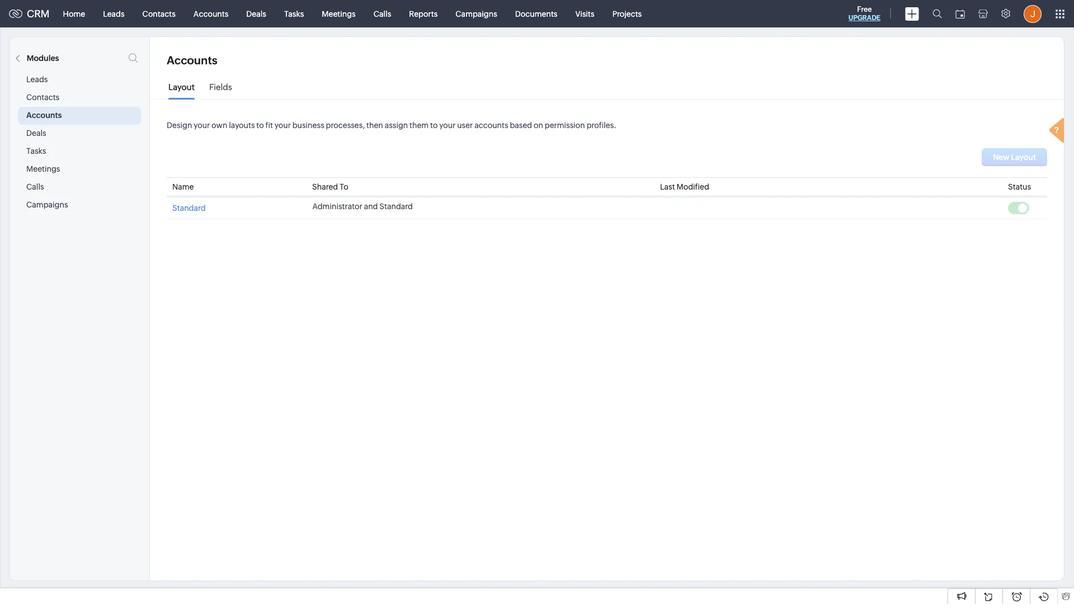 Task type: vqa. For each thing, say whether or not it's contained in the screenshot.
home
yes



Task type: locate. For each thing, give the bounding box(es) containing it.
administrator
[[312, 202, 362, 211]]

contacts
[[142, 9, 176, 18], [26, 93, 59, 102]]

user
[[457, 121, 473, 130]]

last modified
[[660, 182, 709, 191]]

meetings
[[322, 9, 356, 18], [26, 164, 60, 173]]

0 vertical spatial leads
[[103, 9, 125, 18]]

campaigns link
[[447, 0, 506, 27]]

1 horizontal spatial tasks
[[284, 9, 304, 18]]

to left "fit"
[[256, 121, 264, 130]]

leads right home link
[[103, 9, 125, 18]]

0 vertical spatial deals
[[246, 9, 266, 18]]

1 horizontal spatial to
[[430, 121, 438, 130]]

layout link
[[168, 82, 195, 100]]

home link
[[54, 0, 94, 27]]

tasks
[[284, 9, 304, 18], [26, 147, 46, 156]]

0 horizontal spatial your
[[194, 121, 210, 130]]

modules
[[27, 54, 59, 63]]

2 horizontal spatial your
[[439, 121, 456, 130]]

1 vertical spatial calls
[[26, 182, 44, 191]]

0 horizontal spatial to
[[256, 121, 264, 130]]

0 vertical spatial accounts
[[193, 9, 228, 18]]

1 horizontal spatial leads
[[103, 9, 125, 18]]

deals
[[246, 9, 266, 18], [26, 129, 46, 138]]

name
[[172, 182, 194, 191]]

deals link
[[237, 0, 275, 27]]

last
[[660, 182, 675, 191]]

0 vertical spatial campaigns
[[456, 9, 497, 18]]

create menu image
[[905, 7, 919, 20]]

design
[[167, 121, 192, 130]]

1 horizontal spatial your
[[275, 121, 291, 130]]

visits
[[575, 9, 595, 18]]

your
[[194, 121, 210, 130], [275, 121, 291, 130], [439, 121, 456, 130]]

1 vertical spatial deals
[[26, 129, 46, 138]]

administrator and standard
[[312, 202, 413, 211]]

layout
[[168, 82, 195, 92]]

0 horizontal spatial tasks
[[26, 147, 46, 156]]

to right them
[[430, 121, 438, 130]]

0 horizontal spatial campaigns
[[26, 200, 68, 209]]

0 horizontal spatial deals
[[26, 129, 46, 138]]

0 vertical spatial calls
[[374, 9, 391, 18]]

standard right and
[[380, 202, 413, 211]]

profile image
[[1024, 5, 1042, 23]]

standard
[[380, 202, 413, 211], [172, 204, 206, 213]]

0 horizontal spatial leads
[[26, 75, 48, 84]]

1 horizontal spatial calls
[[374, 9, 391, 18]]

0 vertical spatial tasks
[[284, 9, 304, 18]]

None button
[[982, 148, 1047, 166]]

standard link
[[172, 202, 206, 213]]

contacts right leads link
[[142, 9, 176, 18]]

upgrade
[[849, 14, 881, 22]]

profile element
[[1017, 0, 1048, 27]]

1 horizontal spatial meetings
[[322, 9, 356, 18]]

based
[[510, 121, 532, 130]]

leads inside leads link
[[103, 9, 125, 18]]

leads
[[103, 9, 125, 18], [26, 75, 48, 84]]

1 vertical spatial campaigns
[[26, 200, 68, 209]]

your right "fit"
[[275, 121, 291, 130]]

leads down modules
[[26, 75, 48, 84]]

1 horizontal spatial contacts
[[142, 9, 176, 18]]

contacts link
[[133, 0, 185, 27]]

campaigns
[[456, 9, 497, 18], [26, 200, 68, 209]]

1 horizontal spatial campaigns
[[456, 9, 497, 18]]

standard down name
[[172, 204, 206, 213]]

1 vertical spatial accounts
[[167, 54, 217, 67]]

1 horizontal spatial standard
[[380, 202, 413, 211]]

contacts down modules
[[26, 93, 59, 102]]

reports
[[409, 9, 438, 18]]

to
[[256, 121, 264, 130], [430, 121, 438, 130]]

calendar image
[[956, 9, 965, 18]]

your left user
[[439, 121, 456, 130]]

1 horizontal spatial deals
[[246, 9, 266, 18]]

your left own
[[194, 121, 210, 130]]

0 horizontal spatial calls
[[26, 182, 44, 191]]

accounts
[[475, 121, 508, 130]]

shared
[[312, 182, 338, 191]]

calls
[[374, 9, 391, 18], [26, 182, 44, 191]]

then
[[367, 121, 383, 130]]

0 vertical spatial contacts
[[142, 9, 176, 18]]

0 horizontal spatial meetings
[[26, 164, 60, 173]]

accounts
[[193, 9, 228, 18], [167, 54, 217, 67], [26, 111, 62, 120]]

modified
[[677, 182, 709, 191]]

free
[[857, 5, 872, 13]]

2 to from the left
[[430, 121, 438, 130]]

fit
[[266, 121, 273, 130]]

tasks link
[[275, 0, 313, 27]]

1 vertical spatial contacts
[[26, 93, 59, 102]]

1 to from the left
[[256, 121, 264, 130]]

1 vertical spatial meetings
[[26, 164, 60, 173]]



Task type: describe. For each thing, give the bounding box(es) containing it.
own
[[212, 121, 227, 130]]

projects
[[612, 9, 642, 18]]

design your own layouts to fit your business processes, then assign them to your user accounts based on permission profiles.
[[167, 121, 617, 130]]

3 your from the left
[[439, 121, 456, 130]]

campaigns inside "link"
[[456, 9, 497, 18]]

crm
[[27, 8, 50, 20]]

assign
[[385, 121, 408, 130]]

permission
[[545, 121, 585, 130]]

search element
[[926, 0, 949, 27]]

1 vertical spatial leads
[[26, 75, 48, 84]]

create menu element
[[899, 0, 926, 27]]

2 your from the left
[[275, 121, 291, 130]]

reports link
[[400, 0, 447, 27]]

on
[[534, 121, 543, 130]]

status
[[1008, 182, 1031, 191]]

free upgrade
[[849, 5, 881, 22]]

1 vertical spatial tasks
[[26, 147, 46, 156]]

search image
[[933, 9, 942, 18]]

accounts link
[[185, 0, 237, 27]]

0 horizontal spatial standard
[[172, 204, 206, 213]]

2 vertical spatial accounts
[[26, 111, 62, 120]]

1 your from the left
[[194, 121, 210, 130]]

leads link
[[94, 0, 133, 27]]

0 horizontal spatial contacts
[[26, 93, 59, 102]]

layouts
[[229, 121, 255, 130]]

visits link
[[566, 0, 603, 27]]

0 vertical spatial meetings
[[322, 9, 356, 18]]

documents link
[[506, 0, 566, 27]]

calls link
[[365, 0, 400, 27]]

business
[[292, 121, 324, 130]]

shared to
[[312, 182, 348, 191]]

fields
[[209, 82, 232, 92]]

profiles.
[[587, 121, 617, 130]]

processes,
[[326, 121, 365, 130]]

meetings link
[[313, 0, 365, 27]]

to
[[340, 182, 348, 191]]

home
[[63, 9, 85, 18]]

fields link
[[209, 82, 232, 100]]

projects link
[[603, 0, 651, 27]]

them
[[410, 121, 429, 130]]

and
[[364, 202, 378, 211]]

crm link
[[9, 8, 50, 20]]

documents
[[515, 9, 557, 18]]



